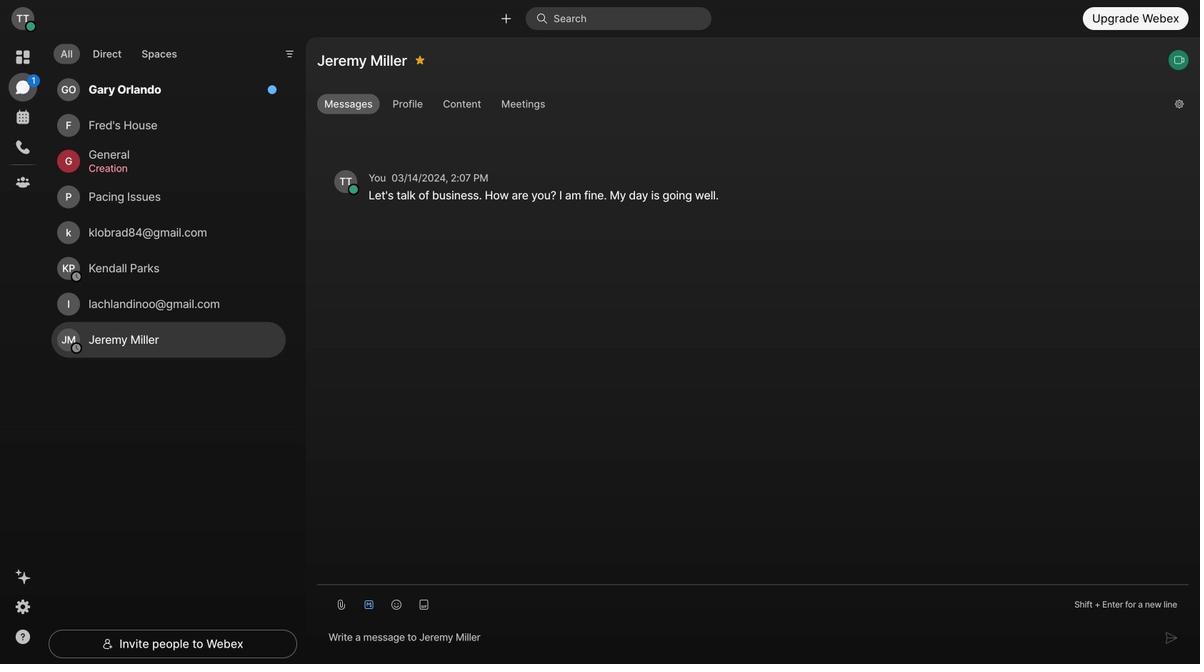 Task type: locate. For each thing, give the bounding box(es) containing it.
new messages image
[[267, 85, 277, 95]]

pacing issues list item
[[51, 179, 286, 215]]

navigation
[[0, 37, 46, 664]]

message composer toolbar element
[[317, 585, 1189, 618]]

group
[[317, 94, 1164, 117]]

general list item
[[51, 143, 286, 179]]

tab list
[[50, 35, 188, 68]]

webex tab list
[[9, 43, 40, 197]]

lachlandinoo@gmail.com list item
[[51, 286, 286, 322]]



Task type: vqa. For each thing, say whether or not it's contained in the screenshot.
Fred's House list item
yes



Task type: describe. For each thing, give the bounding box(es) containing it.
creation element
[[89, 161, 269, 176]]

klobrad84@gmail.com list item
[[51, 215, 286, 251]]

kendall parks list item
[[51, 251, 286, 286]]

jeremy miller list item
[[51, 322, 286, 358]]

gary orlando, new messages list item
[[51, 72, 286, 108]]

fred's house list item
[[51, 108, 286, 143]]



